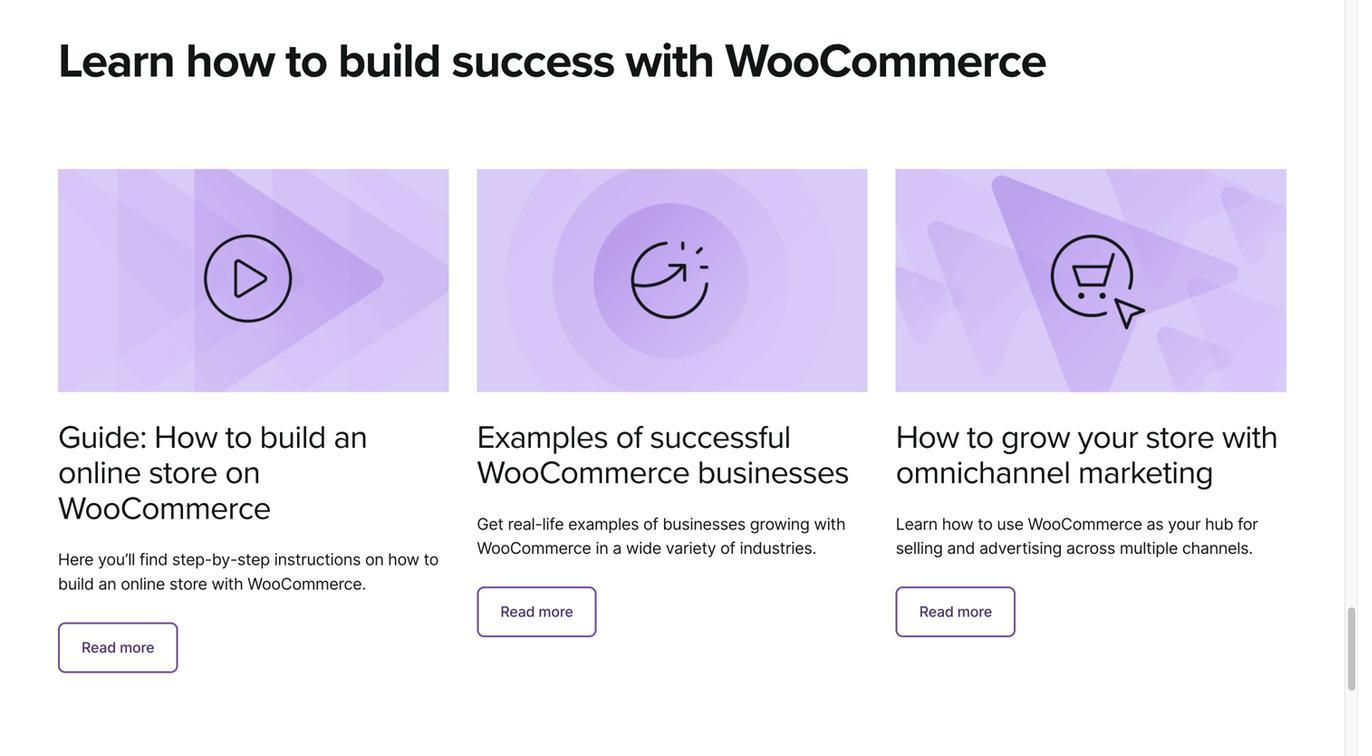 Task type: vqa. For each thing, say whether or not it's contained in the screenshot.
the left on
yes



Task type: describe. For each thing, give the bounding box(es) containing it.
woocommerce inside examples of successful woocommerce businesses
[[477, 454, 690, 492]]

build for success with
[[338, 33, 441, 90]]

woocommerce inside the learn how to use woocommerce as your hub for selling and advertising across multiple channels.
[[1029, 514, 1143, 534]]

how inside guide: how to build an online store on woocommerce
[[154, 418, 218, 457]]

of inside examples of successful woocommerce businesses
[[616, 418, 643, 457]]

with woocommerce.
[[212, 574, 366, 594]]

read for how to grow your store with omnichannel marketing
[[920, 603, 954, 621]]

selling
[[896, 538, 943, 558]]

learn for learn how to use woocommerce as your hub for selling and advertising across multiple channels.
[[896, 514, 938, 534]]

variety
[[666, 538, 717, 558]]

across
[[1067, 538, 1116, 558]]

advertising
[[980, 538, 1063, 558]]

online inside guide: how to build an online store on woocommerce
[[58, 454, 141, 492]]

of inside get real-life examples of businesses growing with woocommerce in a wide variety of industries.
[[644, 514, 659, 534]]

of industries.
[[721, 538, 817, 558]]

marketing
[[1079, 454, 1214, 492]]

step-
[[172, 549, 212, 569]]

on for store
[[225, 454, 260, 492]]

how to grow your store with omnichannel marketing
[[896, 418, 1279, 492]]

by-
[[212, 549, 237, 569]]

read for guide: how to build an online store on woocommerce
[[82, 639, 116, 656]]

use
[[998, 514, 1024, 534]]

online inside the here you'll find step-by-step instructions on how to build an online store with woocommerce.
[[121, 574, 165, 594]]

guide:
[[58, 418, 147, 457]]

life
[[543, 514, 564, 534]]

successful
[[650, 418, 791, 457]]

an inside guide: how to build an online store on woocommerce
[[334, 418, 367, 457]]

more for examples of successful woocommerce businesses
[[539, 603, 574, 621]]

to for woocommerce
[[978, 514, 993, 534]]

step
[[237, 549, 270, 569]]

store inside how to grow your store with omnichannel marketing
[[1146, 418, 1215, 457]]

your inside the learn how to use woocommerce as your hub for selling and advertising across multiple channels.
[[1169, 514, 1202, 534]]

read for examples of successful woocommerce businesses
[[501, 603, 535, 621]]

success with
[[452, 33, 714, 90]]

learn how to build success with woocommerce
[[58, 33, 1047, 90]]

here
[[58, 549, 94, 569]]

learn for learn how to build success with woocommerce
[[58, 33, 175, 90]]

your inside how to grow your store with omnichannel marketing
[[1078, 418, 1139, 457]]

to for success with
[[286, 33, 327, 90]]

woocommerce inside guide: how to build an online store on woocommerce
[[58, 489, 271, 528]]

more for guide: how to build an online store on woocommerce
[[120, 639, 154, 656]]

wide
[[626, 538, 662, 558]]

growing
[[750, 514, 810, 534]]

in
[[596, 538, 609, 558]]

omnichannel
[[896, 454, 1071, 492]]

store inside guide: how to build an online store on woocommerce
[[149, 454, 218, 492]]

read more link for examples of successful woocommerce businesses
[[477, 587, 597, 637]]



Task type: locate. For each thing, give the bounding box(es) containing it.
businesses
[[698, 454, 850, 492], [663, 514, 746, 534]]

1 horizontal spatial how
[[388, 549, 420, 569]]

store
[[1146, 418, 1215, 457], [149, 454, 218, 492], [169, 574, 207, 594]]

0 horizontal spatial how
[[154, 418, 218, 457]]

0 vertical spatial of
[[616, 418, 643, 457]]

your right grow
[[1078, 418, 1139, 457]]

an
[[334, 418, 367, 457], [98, 574, 116, 594]]

2 vertical spatial how
[[388, 549, 420, 569]]

and
[[948, 538, 976, 558]]

read more link
[[477, 587, 597, 637], [896, 587, 1016, 637], [58, 622, 178, 673]]

how inside how to grow your store with omnichannel marketing
[[896, 418, 960, 457]]

1 horizontal spatial read more
[[501, 603, 574, 621]]

read more link for how to grow your store with omnichannel marketing
[[896, 587, 1016, 637]]

0 horizontal spatial of
[[616, 418, 643, 457]]

1 vertical spatial how
[[943, 514, 974, 534]]

2 horizontal spatial read
[[920, 603, 954, 621]]

0 vertical spatial on
[[225, 454, 260, 492]]

woocommerce inside get real-life examples of businesses growing with woocommerce in a wide variety of industries.
[[477, 538, 592, 558]]

you'll
[[98, 549, 135, 569]]

0 horizontal spatial read
[[82, 639, 116, 656]]

on for instructions
[[365, 549, 384, 569]]

1 vertical spatial online
[[121, 574, 165, 594]]

1 vertical spatial an
[[98, 574, 116, 594]]

build inside the here you'll find step-by-step instructions on how to build an online store with woocommerce.
[[58, 574, 94, 594]]

get
[[477, 514, 504, 534]]

how for use
[[943, 514, 974, 534]]

2 horizontal spatial more
[[958, 603, 993, 621]]

read more for how to grow your store with omnichannel marketing
[[920, 603, 993, 621]]

0 horizontal spatial on
[[225, 454, 260, 492]]

here you'll find step-by-step instructions on how to build an online store with woocommerce.
[[58, 549, 439, 594]]

0 vertical spatial online
[[58, 454, 141, 492]]

multiple channels.
[[1120, 538, 1254, 558]]

0 horizontal spatial your
[[1078, 418, 1139, 457]]

to
[[286, 33, 327, 90], [225, 418, 252, 457], [967, 418, 994, 457], [978, 514, 993, 534], [424, 549, 439, 569]]

on
[[225, 454, 260, 492], [365, 549, 384, 569]]

store down step-
[[169, 574, 207, 594]]

2 horizontal spatial how
[[943, 514, 974, 534]]

2 horizontal spatial read more link
[[896, 587, 1016, 637]]

on up "step"
[[225, 454, 260, 492]]

0 horizontal spatial read more
[[82, 639, 154, 656]]

more
[[539, 603, 574, 621], [958, 603, 993, 621], [120, 639, 154, 656]]

read more link down "and"
[[896, 587, 1016, 637]]

more down "and"
[[958, 603, 993, 621]]

for
[[1238, 514, 1259, 534]]

more down life
[[539, 603, 574, 621]]

more for how to grow your store with omnichannel marketing
[[958, 603, 993, 621]]

learn
[[58, 33, 175, 90], [896, 514, 938, 534]]

businesses up variety
[[663, 514, 746, 534]]

0 horizontal spatial an
[[98, 574, 116, 594]]

read more for examples of successful woocommerce businesses
[[501, 603, 574, 621]]

1 horizontal spatial learn
[[896, 514, 938, 534]]

how
[[154, 418, 218, 457], [896, 418, 960, 457]]

examples
[[569, 514, 639, 534]]

0 horizontal spatial learn
[[58, 33, 175, 90]]

1 how from the left
[[154, 418, 218, 457]]

1 horizontal spatial build
[[260, 418, 326, 457]]

0 vertical spatial your
[[1078, 418, 1139, 457]]

1 horizontal spatial with
[[1223, 418, 1279, 457]]

0 horizontal spatial how
[[186, 33, 275, 90]]

businesses inside get real-life examples of businesses growing with woocommerce in a wide variety of industries.
[[663, 514, 746, 534]]

1 horizontal spatial how
[[896, 418, 960, 457]]

read more for guide: how to build an online store on woocommerce
[[82, 639, 154, 656]]

0 horizontal spatial more
[[120, 639, 154, 656]]

1 vertical spatial on
[[365, 549, 384, 569]]

1 horizontal spatial read
[[501, 603, 535, 621]]

of up wide
[[644, 514, 659, 534]]

online down find
[[121, 574, 165, 594]]

your up the multiple channels.
[[1169, 514, 1202, 534]]

1 vertical spatial learn
[[896, 514, 938, 534]]

real-
[[508, 514, 543, 534]]

1 vertical spatial your
[[1169, 514, 1202, 534]]

build for an
[[260, 418, 326, 457]]

online
[[58, 454, 141, 492], [121, 574, 165, 594]]

1 horizontal spatial read more link
[[477, 587, 597, 637]]

read down 'real-'
[[501, 603, 535, 621]]

0 vertical spatial build
[[338, 33, 441, 90]]

an inside the here you'll find step-by-step instructions on how to build an online store with woocommerce.
[[98, 574, 116, 594]]

more down find
[[120, 639, 154, 656]]

build
[[338, 33, 441, 90], [260, 418, 326, 457], [58, 574, 94, 594]]

read more down 'real-'
[[501, 603, 574, 621]]

of right examples
[[616, 418, 643, 457]]

1 vertical spatial businesses
[[663, 514, 746, 534]]

on inside guide: how to build an online store on woocommerce
[[225, 454, 260, 492]]

how for build
[[186, 33, 275, 90]]

store up as
[[1146, 418, 1215, 457]]

learn inside the learn how to use woocommerce as your hub for selling and advertising across multiple channels.
[[896, 514, 938, 534]]

with up for
[[1223, 418, 1279, 457]]

2 how from the left
[[896, 418, 960, 457]]

read more
[[501, 603, 574, 621], [920, 603, 993, 621], [82, 639, 154, 656]]

with inside get real-life examples of businesses growing with woocommerce in a wide variety of industries.
[[814, 514, 846, 534]]

to inside how to grow your store with omnichannel marketing
[[967, 418, 994, 457]]

businesses inside examples of successful woocommerce businesses
[[698, 454, 850, 492]]

0 vertical spatial how
[[186, 33, 275, 90]]

businesses up growing at the bottom right of the page
[[698, 454, 850, 492]]

2 horizontal spatial build
[[338, 33, 441, 90]]

your
[[1078, 418, 1139, 457], [1169, 514, 1202, 534]]

examples
[[477, 418, 608, 457]]

store up step-
[[149, 454, 218, 492]]

read more down "and"
[[920, 603, 993, 621]]

0 horizontal spatial read more link
[[58, 622, 178, 673]]

0 vertical spatial businesses
[[698, 454, 850, 492]]

learn how to use woocommerce as your hub for selling and advertising across multiple channels.
[[896, 514, 1259, 558]]

read down "selling"
[[920, 603, 954, 621]]

how
[[186, 33, 275, 90], [943, 514, 974, 534], [388, 549, 420, 569]]

1 vertical spatial with
[[814, 514, 846, 534]]

2 horizontal spatial read more
[[920, 603, 993, 621]]

grow
[[1002, 418, 1071, 457]]

a
[[613, 538, 622, 558]]

hub
[[1206, 514, 1234, 534]]

with inside how to grow your store with omnichannel marketing
[[1223, 418, 1279, 457]]

find
[[140, 549, 168, 569]]

to inside guide: how to build an online store on woocommerce
[[225, 418, 252, 457]]

online up you'll
[[58, 454, 141, 492]]

how inside the learn how to use woocommerce as your hub for selling and advertising across multiple channels.
[[943, 514, 974, 534]]

as
[[1147, 514, 1164, 534]]

on inside the here you'll find step-by-step instructions on how to build an online store with woocommerce.
[[365, 549, 384, 569]]

1 horizontal spatial of
[[644, 514, 659, 534]]

guide: how to build an online store on woocommerce
[[58, 418, 367, 528]]

0 vertical spatial learn
[[58, 33, 175, 90]]

0 horizontal spatial build
[[58, 574, 94, 594]]

read more link down you'll
[[58, 622, 178, 673]]

2 vertical spatial build
[[58, 574, 94, 594]]

1 vertical spatial build
[[260, 418, 326, 457]]

how inside the here you'll find step-by-step instructions on how to build an online store with woocommerce.
[[388, 549, 420, 569]]

read
[[501, 603, 535, 621], [920, 603, 954, 621], [82, 639, 116, 656]]

1 horizontal spatial an
[[334, 418, 367, 457]]

on right instructions
[[365, 549, 384, 569]]

read more link down 'real-'
[[477, 587, 597, 637]]

examples of successful woocommerce businesses
[[477, 418, 850, 492]]

woocommerce
[[725, 33, 1047, 90], [477, 454, 690, 492], [58, 489, 271, 528], [1029, 514, 1143, 534], [477, 538, 592, 558]]

0 vertical spatial with
[[1223, 418, 1279, 457]]

get real-life examples of businesses growing with woocommerce in a wide variety of industries.
[[477, 514, 846, 558]]

store inside the here you'll find step-by-step instructions on how to build an online store with woocommerce.
[[169, 574, 207, 594]]

read more link for guide: how to build an online store on woocommerce
[[58, 622, 178, 673]]

to for an
[[225, 418, 252, 457]]

1 horizontal spatial more
[[539, 603, 574, 621]]

build inside guide: how to build an online store on woocommerce
[[260, 418, 326, 457]]

read down you'll
[[82, 639, 116, 656]]

1 horizontal spatial on
[[365, 549, 384, 569]]

with right growing at the bottom right of the page
[[814, 514, 846, 534]]

1 horizontal spatial your
[[1169, 514, 1202, 534]]

to inside the learn how to use woocommerce as your hub for selling and advertising across multiple channels.
[[978, 514, 993, 534]]

0 vertical spatial an
[[334, 418, 367, 457]]

0 horizontal spatial with
[[814, 514, 846, 534]]

with
[[1223, 418, 1279, 457], [814, 514, 846, 534]]

to inside the here you'll find step-by-step instructions on how to build an online store with woocommerce.
[[424, 549, 439, 569]]

1 vertical spatial of
[[644, 514, 659, 534]]

of
[[616, 418, 643, 457], [644, 514, 659, 534]]

read more down you'll
[[82, 639, 154, 656]]

instructions
[[274, 549, 361, 569]]



